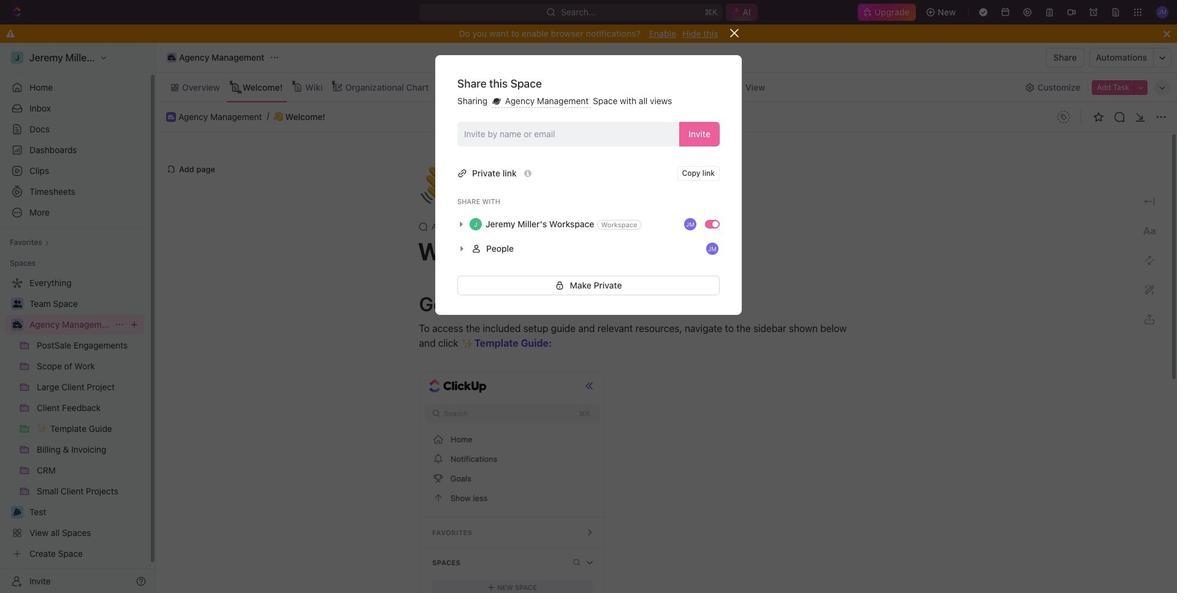 Task type: describe. For each thing, give the bounding box(es) containing it.
0 vertical spatial business time image
[[168, 55, 176, 61]]



Task type: locate. For each thing, give the bounding box(es) containing it.
tree
[[5, 273, 144, 564]]

business time image
[[168, 55, 176, 61], [168, 115, 174, 119]]

business time image
[[13, 321, 22, 329]]

Invite by name or email text field
[[464, 125, 675, 143]]

1 vertical spatial business time image
[[168, 115, 174, 119]]

tree inside sidebar navigation
[[5, 273, 144, 564]]

sidebar navigation
[[0, 43, 156, 594]]



Task type: vqa. For each thing, say whether or not it's contained in the screenshot.
alert at the top of the page
no



